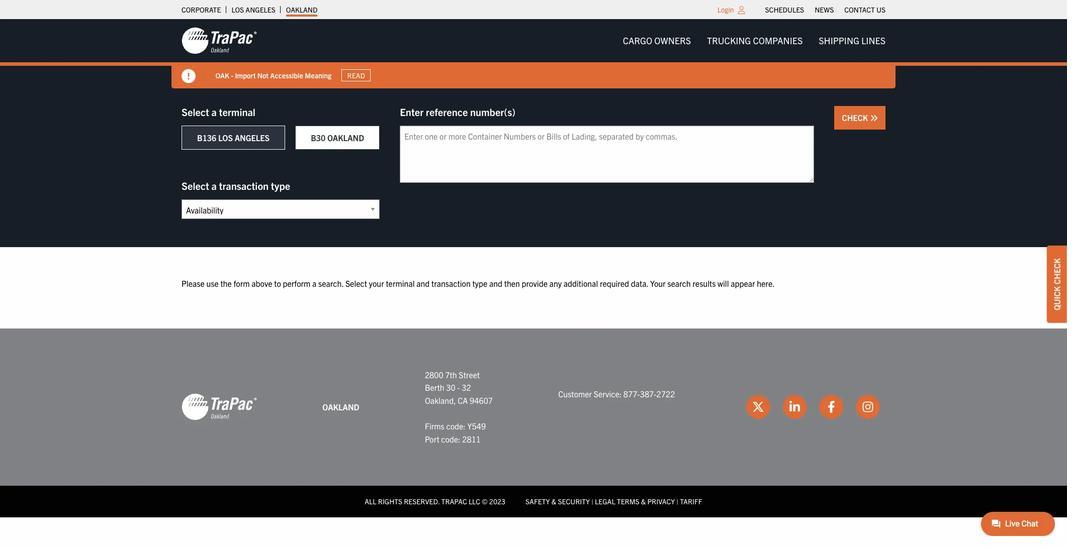 Task type: describe. For each thing, give the bounding box(es) containing it.
all rights reserved. trapac llc © 2023
[[365, 497, 505, 507]]

form
[[234, 279, 250, 289]]

2 | from the left
[[677, 497, 678, 507]]

read
[[348, 71, 365, 80]]

cargo owners
[[623, 35, 691, 46]]

tariff
[[680, 497, 702, 507]]

quick check
[[1052, 258, 1062, 310]]

safety
[[526, 497, 550, 507]]

2722
[[657, 389, 675, 399]]

terms
[[617, 497, 639, 507]]

above
[[252, 279, 272, 289]]

1 vertical spatial oakland
[[327, 133, 364, 143]]

results
[[693, 279, 716, 289]]

solid image inside the check button
[[870, 114, 878, 122]]

reserved.
[[404, 497, 440, 507]]

service:
[[594, 389, 622, 399]]

to
[[274, 279, 281, 289]]

select a terminal
[[182, 106, 255, 118]]

trapac
[[441, 497, 467, 507]]

shipping
[[819, 35, 859, 46]]

read link
[[342, 69, 371, 82]]

shipping lines link
[[811, 31, 894, 51]]

menu bar containing schedules
[[760, 3, 891, 17]]

trucking companies link
[[699, 31, 811, 51]]

meaning
[[305, 71, 332, 80]]

appear
[[731, 279, 755, 289]]

contact us
[[845, 5, 886, 14]]

us
[[877, 5, 886, 14]]

- inside 2800 7th street berth 30 - 32 oakland, ca 94607
[[457, 383, 460, 393]]

1 and from the left
[[416, 279, 430, 289]]

search.
[[318, 279, 344, 289]]

reference
[[426, 106, 468, 118]]

2 oakland image from the top
[[182, 393, 257, 422]]

schedules
[[765, 5, 804, 14]]

2 vertical spatial oakland
[[323, 402, 359, 412]]

a for terminal
[[211, 106, 217, 118]]

quick
[[1052, 286, 1062, 310]]

2800 7th street berth 30 - 32 oakland, ca 94607
[[425, 370, 493, 406]]

los angeles link
[[232, 3, 276, 17]]

30
[[446, 383, 455, 393]]

1 vertical spatial code:
[[441, 434, 460, 444]]

import
[[235, 71, 256, 80]]

banner containing cargo owners
[[0, 19, 1067, 89]]

search
[[668, 279, 691, 289]]

387-
[[640, 389, 657, 399]]

select a transaction type
[[182, 180, 290, 192]]

port
[[425, 434, 439, 444]]

berth
[[425, 383, 444, 393]]

ca
[[458, 396, 468, 406]]

select for select a terminal
[[182, 106, 209, 118]]

use
[[206, 279, 219, 289]]

trucking
[[707, 35, 751, 46]]

not
[[258, 71, 269, 80]]

1 | from the left
[[592, 497, 593, 507]]

security
[[558, 497, 590, 507]]

7th
[[445, 370, 457, 380]]

news
[[815, 5, 834, 14]]

provide
[[522, 279, 548, 289]]

oakland link
[[286, 3, 318, 17]]

lines
[[862, 35, 886, 46]]

cargo
[[623, 35, 652, 46]]

1 vertical spatial transaction
[[431, 279, 471, 289]]

corporate link
[[182, 3, 221, 17]]

safety & security link
[[526, 497, 590, 507]]

please use the form above to perform a search. select your terminal and transaction type and then provide any additional required data. your search results will appear here.
[[182, 279, 775, 289]]

0 vertical spatial terminal
[[219, 106, 255, 118]]

y549
[[467, 421, 486, 431]]

legal
[[595, 497, 615, 507]]

1 & from the left
[[552, 497, 556, 507]]

here.
[[757, 279, 775, 289]]

0 vertical spatial oakland
[[286, 5, 318, 14]]

quick check link
[[1047, 246, 1067, 323]]

check inside button
[[842, 113, 870, 123]]

will
[[718, 279, 729, 289]]

tariff link
[[680, 497, 702, 507]]

login link
[[718, 5, 734, 14]]

customer service: 877-387-2722
[[558, 389, 675, 399]]

los inside "link"
[[232, 5, 244, 14]]

street
[[459, 370, 480, 380]]

required
[[600, 279, 629, 289]]

a for transaction
[[211, 180, 217, 192]]

2 & from the left
[[641, 497, 646, 507]]



Task type: vqa. For each thing, say whether or not it's contained in the screenshot.
'cut off'
no



Task type: locate. For each thing, give the bounding box(es) containing it.
then
[[504, 279, 520, 289]]

0 vertical spatial check
[[842, 113, 870, 123]]

login
[[718, 5, 734, 14]]

contact
[[845, 5, 875, 14]]

los angeles
[[232, 5, 276, 14]]

1 vertical spatial select
[[182, 180, 209, 192]]

banner
[[0, 19, 1067, 89]]

0 horizontal spatial -
[[231, 71, 234, 80]]

oakland
[[286, 5, 318, 14], [327, 133, 364, 143], [323, 402, 359, 412]]

terminal up b136 los angeles
[[219, 106, 255, 118]]

your
[[650, 279, 666, 289]]

©
[[482, 497, 488, 507]]

a down b136 at top
[[211, 180, 217, 192]]

Enter reference number(s) text field
[[400, 126, 814, 183]]

& right safety
[[552, 497, 556, 507]]

menu bar containing cargo owners
[[615, 31, 894, 51]]

0 horizontal spatial transaction
[[219, 180, 269, 192]]

2800
[[425, 370, 443, 380]]

1 vertical spatial oakland image
[[182, 393, 257, 422]]

1 horizontal spatial type
[[472, 279, 487, 289]]

1 vertical spatial solid image
[[870, 114, 878, 122]]

select up b136 at top
[[182, 106, 209, 118]]

&
[[552, 497, 556, 507], [641, 497, 646, 507]]

1 vertical spatial los
[[218, 133, 233, 143]]

check button
[[835, 106, 886, 130]]

enter reference number(s)
[[400, 106, 516, 118]]

b30 oakland
[[311, 133, 364, 143]]

1 vertical spatial terminal
[[386, 279, 415, 289]]

877-
[[624, 389, 640, 399]]

code: up 2811
[[446, 421, 466, 431]]

all
[[365, 497, 376, 507]]

0 horizontal spatial terminal
[[219, 106, 255, 118]]

0 horizontal spatial solid image
[[182, 69, 196, 83]]

0 horizontal spatial type
[[271, 180, 290, 192]]

0 vertical spatial a
[[211, 106, 217, 118]]

select down b136 at top
[[182, 180, 209, 192]]

1 horizontal spatial check
[[1052, 258, 1062, 284]]

& right terms
[[641, 497, 646, 507]]

1 horizontal spatial terminal
[[386, 279, 415, 289]]

transaction
[[219, 180, 269, 192], [431, 279, 471, 289]]

trucking companies
[[707, 35, 803, 46]]

owners
[[654, 35, 691, 46]]

corporate
[[182, 5, 221, 14]]

code:
[[446, 421, 466, 431], [441, 434, 460, 444]]

| left tariff link
[[677, 497, 678, 507]]

contact us link
[[845, 3, 886, 17]]

0 vertical spatial solid image
[[182, 69, 196, 83]]

0 vertical spatial oakland image
[[182, 27, 257, 55]]

number(s)
[[470, 106, 516, 118]]

code: right port on the bottom left of page
[[441, 434, 460, 444]]

los
[[232, 5, 244, 14], [218, 133, 233, 143]]

0 vertical spatial angeles
[[246, 5, 276, 14]]

0 vertical spatial code:
[[446, 421, 466, 431]]

los right b136 at top
[[218, 133, 233, 143]]

b30
[[311, 133, 325, 143]]

32
[[462, 383, 471, 393]]

safety & security | legal terms & privacy | tariff
[[526, 497, 702, 507]]

menu bar
[[760, 3, 891, 17], [615, 31, 894, 51]]

2 and from the left
[[489, 279, 502, 289]]

perform
[[283, 279, 310, 289]]

customer
[[558, 389, 592, 399]]

select left your at the left
[[345, 279, 367, 289]]

0 vertical spatial los
[[232, 5, 244, 14]]

a left 'search.'
[[312, 279, 317, 289]]

footer containing 2800 7th street
[[0, 329, 1067, 518]]

menu bar up shipping
[[760, 3, 891, 17]]

los right corporate on the left of page
[[232, 5, 244, 14]]

and right your at the left
[[416, 279, 430, 289]]

1 vertical spatial check
[[1052, 258, 1062, 284]]

1 horizontal spatial -
[[457, 383, 460, 393]]

b136 los angeles
[[197, 133, 270, 143]]

1 vertical spatial angeles
[[235, 133, 270, 143]]

llc
[[469, 497, 480, 507]]

select for select a transaction type
[[182, 180, 209, 192]]

oak - import not accessible meaning
[[216, 71, 332, 80]]

0 horizontal spatial and
[[416, 279, 430, 289]]

0 vertical spatial menu bar
[[760, 3, 891, 17]]

1 horizontal spatial &
[[641, 497, 646, 507]]

|
[[592, 497, 593, 507], [677, 497, 678, 507]]

1 horizontal spatial and
[[489, 279, 502, 289]]

angeles inside los angeles "link"
[[246, 5, 276, 14]]

menu bar inside banner
[[615, 31, 894, 51]]

1 horizontal spatial transaction
[[431, 279, 471, 289]]

schedules link
[[765, 3, 804, 17]]

companies
[[753, 35, 803, 46]]

and left then
[[489, 279, 502, 289]]

select
[[182, 106, 209, 118], [182, 180, 209, 192], [345, 279, 367, 289]]

and
[[416, 279, 430, 289], [489, 279, 502, 289]]

1 horizontal spatial |
[[677, 497, 678, 507]]

terminal right your at the left
[[386, 279, 415, 289]]

type
[[271, 180, 290, 192], [472, 279, 487, 289]]

1 vertical spatial -
[[457, 383, 460, 393]]

cargo owners link
[[615, 31, 699, 51]]

0 horizontal spatial check
[[842, 113, 870, 123]]

news link
[[815, 3, 834, 17]]

-
[[231, 71, 234, 80], [457, 383, 460, 393]]

angeles left oakland link
[[246, 5, 276, 14]]

legal terms & privacy link
[[595, 497, 675, 507]]

data.
[[631, 279, 648, 289]]

footer
[[0, 329, 1067, 518]]

0 horizontal spatial &
[[552, 497, 556, 507]]

2 vertical spatial a
[[312, 279, 317, 289]]

shipping lines
[[819, 35, 886, 46]]

0 vertical spatial select
[[182, 106, 209, 118]]

any
[[549, 279, 562, 289]]

a up b136 at top
[[211, 106, 217, 118]]

b136
[[197, 133, 216, 143]]

angeles down select a terminal at left top
[[235, 133, 270, 143]]

2811
[[462, 434, 481, 444]]

0 vertical spatial -
[[231, 71, 234, 80]]

accessible
[[270, 71, 304, 80]]

2 vertical spatial select
[[345, 279, 367, 289]]

rights
[[378, 497, 402, 507]]

oakland,
[[425, 396, 456, 406]]

- right oak
[[231, 71, 234, 80]]

1 oakland image from the top
[[182, 27, 257, 55]]

0 vertical spatial type
[[271, 180, 290, 192]]

solid image
[[182, 69, 196, 83], [870, 114, 878, 122]]

1 horizontal spatial solid image
[[870, 114, 878, 122]]

light image
[[738, 6, 745, 14]]

additional
[[564, 279, 598, 289]]

a
[[211, 106, 217, 118], [211, 180, 217, 192], [312, 279, 317, 289]]

94607
[[470, 396, 493, 406]]

1 vertical spatial type
[[472, 279, 487, 289]]

please
[[182, 279, 205, 289]]

1 vertical spatial a
[[211, 180, 217, 192]]

2023
[[489, 497, 505, 507]]

- right 30
[[457, 383, 460, 393]]

the
[[220, 279, 232, 289]]

oakland image
[[182, 27, 257, 55], [182, 393, 257, 422]]

check
[[842, 113, 870, 123], [1052, 258, 1062, 284]]

firms
[[425, 421, 444, 431]]

your
[[369, 279, 384, 289]]

0 horizontal spatial |
[[592, 497, 593, 507]]

1 vertical spatial menu bar
[[615, 31, 894, 51]]

privacy
[[648, 497, 675, 507]]

menu bar down light image
[[615, 31, 894, 51]]

| left legal
[[592, 497, 593, 507]]

0 vertical spatial transaction
[[219, 180, 269, 192]]



